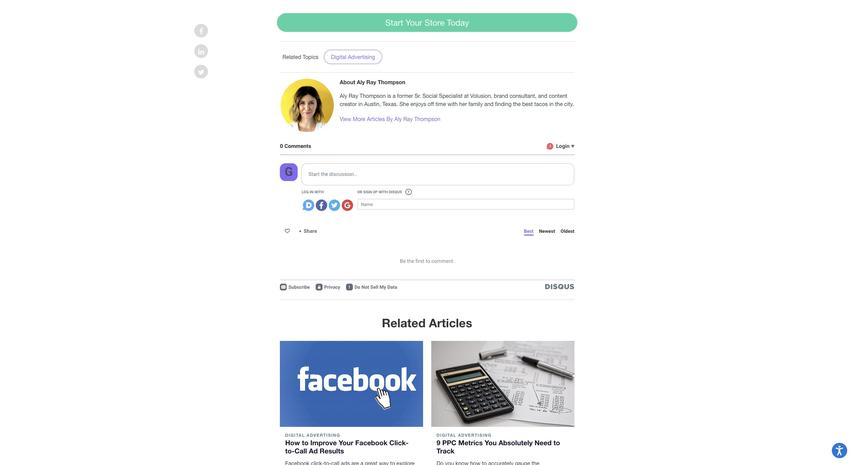 Task type: locate. For each thing, give the bounding box(es) containing it.
improve
[[310, 438, 337, 447]]

by
[[387, 116, 393, 122]]

1 vertical spatial related
[[382, 316, 426, 330]]

former
[[397, 93, 413, 99]]

twitter image
[[198, 69, 204, 76]]

0 horizontal spatial ray
[[349, 93, 358, 99]]

absolutely
[[499, 438, 533, 447]]

the
[[513, 101, 521, 107], [555, 101, 563, 107]]

digital
[[331, 54, 346, 60], [285, 433, 305, 438], [437, 433, 456, 438]]

0 horizontal spatial related
[[283, 54, 301, 60]]

digital for how
[[285, 433, 305, 438]]

to right need
[[554, 438, 560, 447]]

in right tacos
[[549, 101, 554, 107]]

1 vertical spatial and
[[484, 101, 494, 107]]

1 in from the left
[[359, 101, 363, 107]]

0 horizontal spatial digital
[[285, 433, 305, 438]]

aly right by
[[395, 116, 402, 122]]

1 to from the left
[[302, 438, 309, 447]]

aly
[[357, 79, 365, 85], [340, 93, 347, 99], [395, 116, 402, 122]]

0 horizontal spatial in
[[359, 101, 363, 107]]

results
[[320, 447, 344, 455]]

more
[[353, 116, 365, 122]]

about aly ray thompson
[[340, 79, 406, 85]]

1 horizontal spatial digital
[[331, 54, 346, 60]]

1 vertical spatial thompson
[[360, 93, 386, 99]]

time
[[436, 101, 446, 107]]

topics
[[303, 54, 319, 60]]

2 horizontal spatial ray
[[403, 116, 413, 122]]

advertising
[[348, 54, 375, 60], [307, 433, 340, 438], [458, 433, 492, 438]]

digital up the 'how'
[[285, 433, 305, 438]]

ray
[[366, 79, 376, 85], [349, 93, 358, 99], [403, 116, 413, 122]]

to left ad
[[302, 438, 309, 447]]

aly up creator
[[340, 93, 347, 99]]

1 horizontal spatial the
[[555, 101, 563, 107]]

articles
[[429, 316, 472, 330]]

to
[[302, 438, 309, 447], [554, 438, 560, 447]]

thompson inside aly ray thompson is a former sr. social specialist at volusion, brand consultant, and content creator in austin, texas. she enjoys off time with her family and finding the best tacos in the city.
[[360, 93, 386, 99]]

and
[[538, 93, 547, 99], [484, 101, 494, 107]]

aly right about
[[357, 79, 365, 85]]

ray inside aly ray thompson is a former sr. social specialist at volusion, brand consultant, and content creator in austin, texas. she enjoys off time with her family and finding the best tacos in the city.
[[349, 93, 358, 99]]

thompson
[[378, 79, 406, 85], [360, 93, 386, 99], [414, 116, 440, 122]]

thompson up is
[[378, 79, 406, 85]]

view more articles by aly ray thompson link
[[340, 115, 440, 123]]

enjoys
[[411, 101, 426, 107]]

view
[[340, 116, 351, 122]]

0 horizontal spatial your
[[339, 438, 353, 447]]

digital up 'ppc' at bottom right
[[437, 433, 456, 438]]

ray inside 'link'
[[403, 116, 413, 122]]

1 horizontal spatial related
[[382, 316, 426, 330]]

advertising up metrics
[[458, 433, 492, 438]]

your right "start"
[[406, 18, 422, 27]]

off
[[428, 101, 434, 107]]

thompson up austin,
[[360, 93, 386, 99]]

thompson down "off"
[[414, 116, 440, 122]]

articles
[[367, 116, 385, 122]]

0 vertical spatial ray
[[366, 79, 376, 85]]

thompson inside "view more articles by aly ray thompson" 'link'
[[414, 116, 440, 122]]

0 horizontal spatial the
[[513, 101, 521, 107]]

digital advertising 9 ppc metrics you absolutely need to track
[[437, 433, 560, 455]]

9
[[437, 438, 440, 447]]

finding
[[495, 101, 512, 107]]

her
[[459, 101, 467, 107]]

1 vertical spatial your
[[339, 438, 353, 447]]

advertising inside digital advertising 9 ppc metrics you absolutely need to track
[[458, 433, 492, 438]]

your inside the digital advertising how to improve your facebook click- to-call ad results
[[339, 438, 353, 447]]

ray down she at the top
[[403, 116, 413, 122]]

2 vertical spatial thompson
[[414, 116, 440, 122]]

to inside the digital advertising how to improve your facebook click- to-call ad results
[[302, 438, 309, 447]]

ray up creator
[[349, 93, 358, 99]]

2 horizontal spatial advertising
[[458, 433, 492, 438]]

advertising inside the digital advertising how to improve your facebook click- to-call ad results
[[307, 433, 340, 438]]

advertising for how to improve your facebook click- to-call ad results
[[307, 433, 340, 438]]

0 horizontal spatial to
[[302, 438, 309, 447]]

0 vertical spatial your
[[406, 18, 422, 27]]

1 horizontal spatial aly
[[357, 79, 365, 85]]

digital inside digital advertising 9 ppc metrics you absolutely need to track
[[437, 433, 456, 438]]

click-
[[389, 438, 409, 447]]

2 vertical spatial aly
[[395, 116, 402, 122]]

about
[[340, 79, 355, 85]]

start your store today link
[[277, 13, 577, 32]]

your
[[406, 18, 422, 27], [339, 438, 353, 447]]

need
[[535, 438, 552, 447]]

0 vertical spatial aly
[[357, 79, 365, 85]]

consultant,
[[510, 93, 537, 99]]

related for related articles
[[382, 316, 426, 330]]

today
[[447, 18, 469, 27]]

1 vertical spatial ray
[[349, 93, 358, 99]]

related articles
[[382, 316, 472, 330]]

volusion,
[[470, 93, 492, 99]]

0 vertical spatial related
[[283, 54, 301, 60]]

1 the from the left
[[513, 101, 521, 107]]

a
[[393, 93, 396, 99]]

to-
[[285, 447, 295, 455]]

your right improve
[[339, 438, 353, 447]]

is
[[387, 93, 391, 99]]

and up tacos
[[538, 93, 547, 99]]

2 vertical spatial ray
[[403, 116, 413, 122]]

in
[[359, 101, 363, 107], [549, 101, 554, 107]]

tacos
[[535, 101, 548, 107]]

0 horizontal spatial advertising
[[307, 433, 340, 438]]

in left austin,
[[359, 101, 363, 107]]

0 vertical spatial thompson
[[378, 79, 406, 85]]

0 vertical spatial and
[[538, 93, 547, 99]]

1 horizontal spatial advertising
[[348, 54, 375, 60]]

advertising up improve
[[307, 433, 340, 438]]

best
[[522, 101, 533, 107]]

metrics
[[458, 438, 483, 447]]

2 horizontal spatial digital
[[437, 433, 456, 438]]

1 horizontal spatial to
[[554, 438, 560, 447]]

related
[[283, 54, 301, 60], [382, 316, 426, 330]]

austin,
[[364, 101, 381, 107]]

0 horizontal spatial aly
[[340, 93, 347, 99]]

you
[[485, 438, 497, 447]]

2 in from the left
[[549, 101, 554, 107]]

2 to from the left
[[554, 438, 560, 447]]

related for related topics
[[283, 54, 301, 60]]

0 horizontal spatial and
[[484, 101, 494, 107]]

the down consultant,
[[513, 101, 521, 107]]

1 horizontal spatial in
[[549, 101, 554, 107]]

ray up austin,
[[366, 79, 376, 85]]

digital up about
[[331, 54, 346, 60]]

digital inside the digital advertising how to improve your facebook click- to-call ad results
[[285, 433, 305, 438]]

and down volusion, at the right
[[484, 101, 494, 107]]

advertising up "about aly ray thompson"
[[348, 54, 375, 60]]

the down content
[[555, 101, 563, 107]]

2 horizontal spatial aly
[[395, 116, 402, 122]]

advertising for 9 ppc metrics you absolutely need to track
[[458, 433, 492, 438]]

1 vertical spatial aly
[[340, 93, 347, 99]]

2 the from the left
[[555, 101, 563, 107]]



Task type: describe. For each thing, give the bounding box(es) containing it.
ad
[[309, 447, 318, 455]]

sr.
[[415, 93, 421, 99]]

content
[[549, 93, 567, 99]]

social
[[423, 93, 438, 99]]

digital advertising how to improve your facebook click- to-call ad results
[[285, 433, 409, 455]]

facebook image
[[199, 28, 203, 35]]

track
[[437, 447, 455, 455]]

view more articles by aly ray thompson
[[340, 116, 440, 122]]

linkedin image
[[198, 48, 204, 55]]

start your store today
[[385, 18, 469, 27]]

1 horizontal spatial and
[[538, 93, 547, 99]]

how
[[285, 438, 300, 447]]

she
[[400, 101, 409, 107]]

aly inside aly ray thompson is a former sr. social specialist at volusion, brand consultant, and content creator in austin, texas. she enjoys off time with her family and finding the best tacos in the city.
[[340, 93, 347, 99]]

digital for 9
[[437, 433, 456, 438]]

ppc
[[442, 438, 457, 447]]

brand
[[494, 93, 508, 99]]

to inside digital advertising 9 ppc metrics you absolutely need to track
[[554, 438, 560, 447]]

at
[[464, 93, 469, 99]]

1 horizontal spatial ray
[[366, 79, 376, 85]]

facebook
[[355, 438, 388, 447]]

call
[[295, 447, 307, 455]]

digital advertising
[[331, 54, 375, 60]]

related topics
[[283, 54, 319, 60]]

specialist
[[439, 93, 463, 99]]

city.
[[564, 101, 574, 107]]

aly inside 'link'
[[395, 116, 402, 122]]

open accessibe: accessibility options, statement and help image
[[836, 446, 844, 456]]

1 horizontal spatial your
[[406, 18, 422, 27]]

store
[[425, 18, 444, 27]]

start
[[385, 18, 403, 27]]

texas.
[[383, 101, 398, 107]]

family
[[469, 101, 483, 107]]

creator
[[340, 101, 357, 107]]

with
[[448, 101, 458, 107]]

aly ray thompson is a former sr. social specialist at volusion, brand consultant, and content creator in austin, texas. she enjoys off time with her family and finding the best tacos in the city.
[[340, 93, 574, 107]]

digital advertising link
[[324, 50, 382, 64]]



Task type: vqa. For each thing, say whether or not it's contained in the screenshot.
Privacy
no



